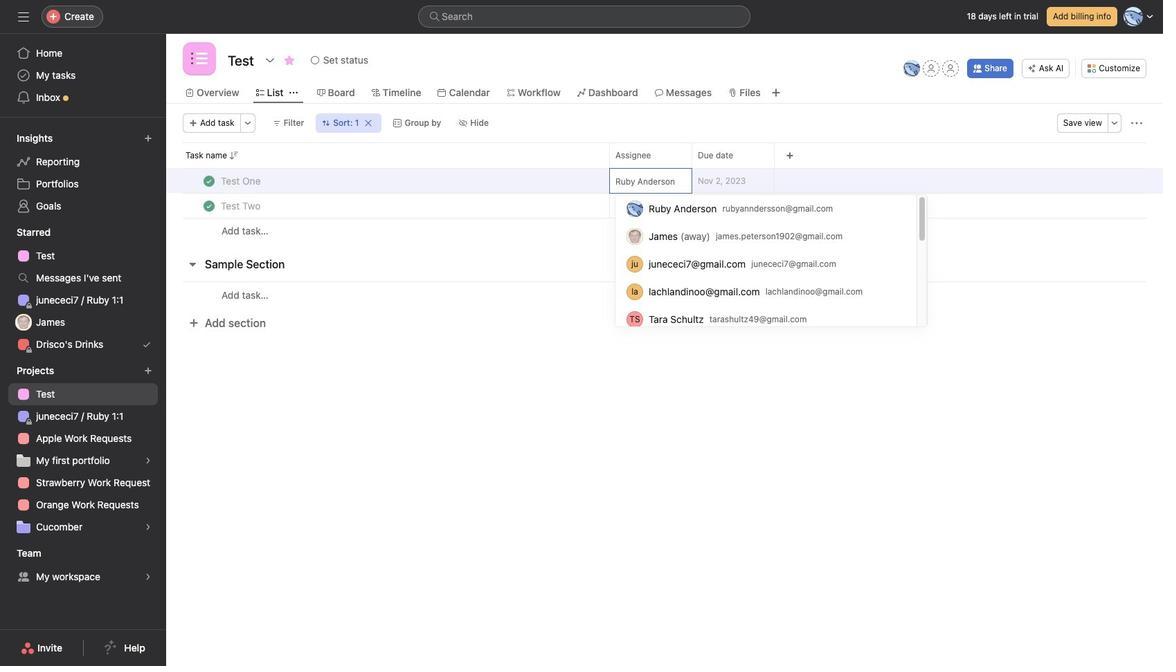 Task type: locate. For each thing, give the bounding box(es) containing it.
more options image
[[1111, 119, 1119, 127]]

tab actions image
[[289, 89, 298, 97]]

see details, my first portfolio image
[[144, 457, 152, 465]]

add field image
[[786, 152, 794, 160]]

row
[[166, 143, 1164, 168], [183, 168, 1147, 169], [166, 168, 1164, 194], [166, 193, 1164, 219], [166, 218, 1164, 244], [166, 282, 1164, 308]]

add tab image
[[771, 87, 782, 98]]

completed image for task name text box at the left of the page
[[201, 173, 217, 189]]

test two cell
[[166, 193, 609, 219]]

Task name text field
[[218, 199, 265, 213]]

completed image inside test two cell
[[201, 198, 217, 214]]

completed image inside test one cell
[[201, 173, 217, 189]]

2 completed image from the top
[[201, 198, 217, 214]]

Completed checkbox
[[201, 173, 217, 189]]

completed image up completed option
[[201, 173, 217, 189]]

more actions image
[[1132, 118, 1143, 129]]

clear image
[[365, 119, 373, 127]]

show options image
[[264, 55, 276, 66]]

1 vertical spatial completed image
[[201, 198, 217, 214]]

more actions image
[[244, 119, 252, 127]]

projects element
[[0, 359, 166, 542]]

Completed checkbox
[[201, 198, 217, 214]]

collapse task list for this group image
[[187, 259, 198, 270]]

0 vertical spatial completed image
[[201, 173, 217, 189]]

completed image down completed checkbox
[[201, 198, 217, 214]]

test one cell
[[166, 168, 609, 194]]

list box
[[418, 6, 751, 28]]

see details, cucomber image
[[144, 524, 152, 532]]

completed image for task name text field
[[201, 198, 217, 214]]

1 completed image from the top
[[201, 173, 217, 189]]

global element
[[0, 34, 166, 117]]

None text field
[[224, 48, 258, 73]]

remove from starred image
[[284, 55, 295, 66]]

manage project members image
[[904, 60, 921, 77]]

completed image
[[201, 173, 217, 189], [201, 198, 217, 214]]

new project or portfolio image
[[144, 367, 152, 375]]



Task type: describe. For each thing, give the bounding box(es) containing it.
header untitled section tree grid
[[166, 168, 1164, 244]]

hide sidebar image
[[18, 11, 29, 22]]

new insights image
[[144, 134, 152, 143]]

teams element
[[0, 542, 166, 591]]

starred element
[[0, 220, 166, 359]]

list image
[[191, 51, 208, 67]]

insights element
[[0, 126, 166, 220]]

Ruby Anderson text field
[[616, 169, 689, 194]]

see details, my workspace image
[[144, 573, 152, 582]]

Task name text field
[[218, 174, 265, 188]]



Task type: vqa. For each thing, say whether or not it's contained in the screenshot.
See details, Thought Zone (Brainstorm Space) 'icon' in Teams element
no



